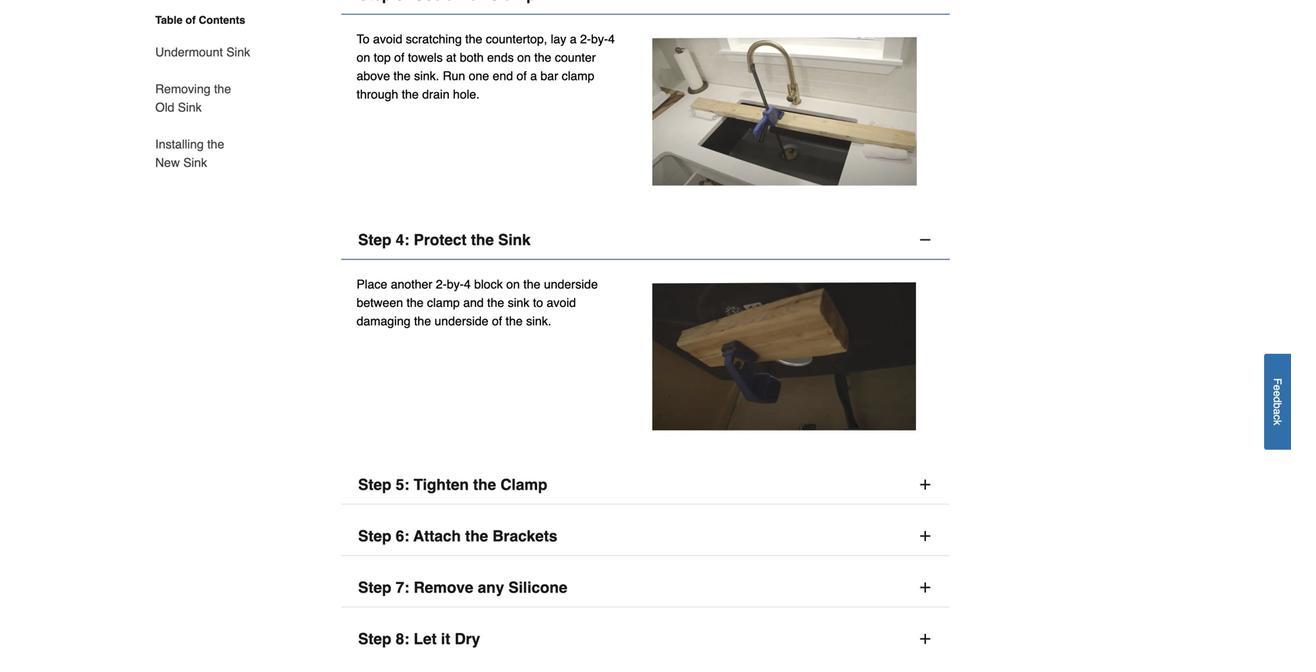 Task type: locate. For each thing, give the bounding box(es) containing it.
clamp down the counter
[[562, 69, 594, 83]]

step left 7:
[[358, 580, 391, 597]]

step left the 8:
[[358, 631, 391, 649]]

remove
[[414, 580, 473, 597]]

sink. down towels
[[414, 69, 439, 83]]

the
[[465, 32, 482, 46], [534, 50, 551, 65], [394, 69, 411, 83], [214, 82, 231, 96], [402, 87, 419, 102], [207, 137, 224, 151], [471, 231, 494, 249], [523, 278, 540, 292], [407, 296, 424, 310], [487, 296, 504, 310], [414, 314, 431, 329], [506, 314, 523, 329], [473, 477, 496, 494], [465, 528, 488, 546]]

clamp
[[562, 69, 594, 83], [427, 296, 460, 310]]

plus image for dry
[[918, 632, 933, 648]]

the inside step 6: attach the brackets button
[[465, 528, 488, 546]]

4 up and
[[464, 278, 471, 292]]

0 vertical spatial clamp
[[562, 69, 594, 83]]

step 7: remove any silicone
[[358, 580, 567, 597]]

step inside step 6: attach the brackets button
[[358, 528, 391, 546]]

step left "5:"
[[358, 477, 391, 494]]

of right table
[[186, 14, 196, 26]]

2 plus image from the top
[[918, 529, 933, 545]]

by- up the counter
[[591, 32, 608, 46]]

of inside table of contents element
[[186, 14, 196, 26]]

4 step from the top
[[358, 580, 391, 597]]

0 vertical spatial sink.
[[414, 69, 439, 83]]

0 vertical spatial 2-
[[580, 32, 591, 46]]

2- right the another
[[436, 278, 447, 292]]

sink. down to
[[526, 314, 551, 329]]

step inside step 7: remove any silicone button
[[358, 580, 391, 597]]

it
[[441, 631, 450, 649]]

clamp inside place another 2-by-4 block on the underside between the clamp and the sink to avoid damaging the underside of the sink.
[[427, 296, 460, 310]]

1 horizontal spatial clamp
[[562, 69, 594, 83]]

0 vertical spatial by-
[[591, 32, 608, 46]]

0 horizontal spatial clamp
[[427, 296, 460, 310]]

on down to
[[357, 50, 370, 65]]

on
[[357, 50, 370, 65], [517, 50, 531, 65], [506, 278, 520, 292]]

1 horizontal spatial 2-
[[580, 32, 591, 46]]

above
[[357, 69, 390, 83]]

by- up and
[[447, 278, 464, 292]]

tighten
[[414, 477, 469, 494]]

2 vertical spatial plus image
[[918, 632, 933, 648]]

2 vertical spatial a
[[1272, 409, 1284, 415]]

step left 4:
[[358, 231, 391, 249]]

clamp left and
[[427, 296, 460, 310]]

top
[[374, 50, 391, 65]]

1 horizontal spatial 4
[[608, 32, 615, 46]]

of right end
[[517, 69, 527, 83]]

step inside step 4: protect the sink button
[[358, 231, 391, 249]]

attach
[[413, 528, 461, 546]]

1 horizontal spatial avoid
[[547, 296, 576, 310]]

1 vertical spatial plus image
[[918, 529, 933, 545]]

8:
[[396, 631, 409, 649]]

by-
[[591, 32, 608, 46], [447, 278, 464, 292]]

0 vertical spatial 4
[[608, 32, 615, 46]]

sink. inside to avoid scratching the countertop, lay a 2-by-4 on top of towels at both ends on the counter above the sink. run one end of a bar clamp through the drain hole.
[[414, 69, 439, 83]]

1 vertical spatial 4
[[464, 278, 471, 292]]

a
[[570, 32, 577, 46], [530, 69, 537, 83], [1272, 409, 1284, 415]]

3 plus image from the top
[[918, 632, 933, 648]]

plus image inside step 6: attach the brackets button
[[918, 529, 933, 545]]

towels
[[408, 50, 443, 65]]

2- up the counter
[[580, 32, 591, 46]]

plus image inside step 5: tighten the clamp button
[[918, 478, 933, 493]]

1 horizontal spatial by-
[[591, 32, 608, 46]]

0 vertical spatial a
[[570, 32, 577, 46]]

on down countertop, at top
[[517, 50, 531, 65]]

plus image for brackets
[[918, 529, 933, 545]]

2-
[[580, 32, 591, 46], [436, 278, 447, 292]]

1 plus image from the top
[[918, 478, 933, 493]]

clamp
[[500, 477, 547, 494]]

sink.
[[414, 69, 439, 83], [526, 314, 551, 329]]

0 vertical spatial avoid
[[373, 32, 402, 46]]

e up the b
[[1272, 391, 1284, 397]]

step inside step 5: tighten the clamp button
[[358, 477, 391, 494]]

step 5: tighten the clamp button
[[341, 466, 950, 505]]

of down the block
[[492, 314, 502, 329]]

by- inside to avoid scratching the countertop, lay a 2-by-4 on top of towels at both ends on the counter above the sink. run one end of a bar clamp through the drain hole.
[[591, 32, 608, 46]]

avoid up top
[[373, 32, 402, 46]]

of inside place another 2-by-4 block on the underside between the clamp and the sink to avoid damaging the underside of the sink.
[[492, 314, 502, 329]]

plus image inside step 8: let it dry button
[[918, 632, 933, 648]]

4 inside to avoid scratching the countertop, lay a 2-by-4 on top of towels at both ends on the counter above the sink. run one end of a bar clamp through the drain hole.
[[608, 32, 615, 46]]

removing
[[155, 82, 211, 96]]

0 vertical spatial plus image
[[918, 478, 933, 493]]

a left bar
[[530, 69, 537, 83]]

removing the old sink link
[[155, 71, 252, 126]]

1 vertical spatial avoid
[[547, 296, 576, 310]]

0 horizontal spatial by-
[[447, 278, 464, 292]]

1 vertical spatial sink.
[[526, 314, 551, 329]]

e up d
[[1272, 385, 1284, 391]]

sink down installing
[[183, 156, 207, 170]]

on inside place another 2-by-4 block on the underside between the clamp and the sink to avoid damaging the underside of the sink.
[[506, 278, 520, 292]]

step inside step 8: let it dry button
[[358, 631, 391, 649]]

1 vertical spatial 2-
[[436, 278, 447, 292]]

sink
[[226, 45, 250, 59], [178, 100, 202, 115], [183, 156, 207, 170], [498, 231, 531, 249]]

step
[[358, 231, 391, 249], [358, 477, 391, 494], [358, 528, 391, 546], [358, 580, 391, 597], [358, 631, 391, 649]]

of
[[186, 14, 196, 26], [394, 50, 404, 65], [517, 69, 527, 83], [492, 314, 502, 329]]

c
[[1272, 415, 1284, 421]]

step for step 5: tighten the clamp
[[358, 477, 391, 494]]

silicone
[[508, 580, 567, 597]]

sink. for sink
[[526, 314, 551, 329]]

2 step from the top
[[358, 477, 391, 494]]

sink up the block
[[498, 231, 531, 249]]

a right lay
[[570, 32, 577, 46]]

step for step 4: protect the sink
[[358, 231, 391, 249]]

1 vertical spatial clamp
[[427, 296, 460, 310]]

scratching
[[406, 32, 462, 46]]

5 step from the top
[[358, 631, 391, 649]]

table of contents
[[155, 14, 245, 26]]

a up k
[[1272, 409, 1284, 415]]

lay
[[551, 32, 566, 46]]

sink. inside place another 2-by-4 block on the underside between the clamp and the sink to avoid damaging the underside of the sink.
[[526, 314, 551, 329]]

damaging
[[357, 314, 411, 329]]

0 horizontal spatial avoid
[[373, 32, 402, 46]]

clamp inside to avoid scratching the countertop, lay a 2-by-4 on top of towels at both ends on the counter above the sink. run one end of a bar clamp through the drain hole.
[[562, 69, 594, 83]]

1 vertical spatial underside
[[435, 314, 489, 329]]

1 vertical spatial a
[[530, 69, 537, 83]]

avoid
[[373, 32, 402, 46], [547, 296, 576, 310]]

1 horizontal spatial sink.
[[526, 314, 551, 329]]

4 right lay
[[608, 32, 615, 46]]

1 step from the top
[[358, 231, 391, 249]]

0 horizontal spatial a
[[530, 69, 537, 83]]

0 horizontal spatial sink.
[[414, 69, 439, 83]]

on up sink
[[506, 278, 520, 292]]

step 5: tighten the clamp
[[358, 477, 547, 494]]

step 8: let it dry
[[358, 631, 480, 649]]

sink down contents
[[226, 45, 250, 59]]

e
[[1272, 385, 1284, 391], [1272, 391, 1284, 397]]

underside
[[544, 278, 598, 292], [435, 314, 489, 329]]

6:
[[396, 528, 409, 546]]

2- inside to avoid scratching the countertop, lay a 2-by-4 on top of towels at both ends on the counter above the sink. run one end of a bar clamp through the drain hole.
[[580, 32, 591, 46]]

dry
[[455, 631, 480, 649]]

1 vertical spatial by-
[[447, 278, 464, 292]]

one
[[469, 69, 489, 83]]

sink down removing
[[178, 100, 202, 115]]

plus image
[[918, 478, 933, 493], [918, 529, 933, 545], [918, 632, 933, 648]]

step 4: protect the sink button
[[341, 221, 950, 260]]

0 horizontal spatial 2-
[[436, 278, 447, 292]]

3 step from the top
[[358, 528, 391, 546]]

step left the 6:
[[358, 528, 391, 546]]

a small 2 by 4 block on the underside between the sink and a clamp. image
[[646, 276, 935, 436]]

step 6: attach the brackets button
[[341, 518, 950, 557]]

4
[[608, 32, 615, 46], [464, 278, 471, 292]]

1 horizontal spatial underside
[[544, 278, 598, 292]]

2 horizontal spatial a
[[1272, 409, 1284, 415]]

avoid right to
[[547, 296, 576, 310]]

the inside step 4: protect the sink button
[[471, 231, 494, 249]]

0 horizontal spatial 4
[[464, 278, 471, 292]]

any
[[478, 580, 504, 597]]



Task type: describe. For each thing, give the bounding box(es) containing it.
to
[[357, 32, 370, 46]]

undermount sink link
[[155, 34, 250, 71]]

hole.
[[453, 87, 480, 102]]

4:
[[396, 231, 409, 249]]

2 e from the top
[[1272, 391, 1284, 397]]

sink inside installing the new sink
[[183, 156, 207, 170]]

countertop,
[[486, 32, 547, 46]]

undermount
[[155, 45, 223, 59]]

step 4: protect the sink
[[358, 231, 531, 249]]

sink. for at
[[414, 69, 439, 83]]

installing the new sink
[[155, 137, 224, 170]]

counter
[[555, 50, 596, 65]]

step for step 7: remove any silicone
[[358, 580, 391, 597]]

0 vertical spatial underside
[[544, 278, 598, 292]]

7:
[[396, 580, 409, 597]]

2- inside place another 2-by-4 block on the underside between the clamp and the sink to avoid damaging the underside of the sink.
[[436, 278, 447, 292]]

plus image for clamp
[[918, 478, 933, 493]]

old
[[155, 100, 174, 115]]

f
[[1272, 379, 1284, 385]]

0 horizontal spatial underside
[[435, 314, 489, 329]]

k
[[1272, 421, 1284, 426]]

undermount sink
[[155, 45, 250, 59]]

step 8: let it dry button
[[341, 621, 950, 651]]

the inside removing the old sink
[[214, 82, 231, 96]]

sink inside removing the old sink
[[178, 100, 202, 115]]

step for step 6: attach the brackets
[[358, 528, 391, 546]]

to
[[533, 296, 543, 310]]

between
[[357, 296, 403, 310]]

and
[[463, 296, 484, 310]]

through
[[357, 87, 398, 102]]

installing the new sink link
[[155, 126, 252, 172]]

1 e from the top
[[1272, 385, 1284, 391]]

a blue bar clamp attached to a 2 by 4 through a sink drain. image
[[646, 30, 935, 190]]

sink
[[508, 296, 530, 310]]

d
[[1272, 397, 1284, 403]]

place
[[357, 278, 387, 292]]

let
[[414, 631, 437, 649]]

a inside f e e d b a c k button
[[1272, 409, 1284, 415]]

step 6: attach the brackets
[[358, 528, 557, 546]]

f e e d b a c k
[[1272, 379, 1284, 426]]

another
[[391, 278, 432, 292]]

both
[[460, 50, 484, 65]]

run
[[443, 69, 465, 83]]

plus image
[[918, 581, 933, 596]]

b
[[1272, 403, 1284, 409]]

table
[[155, 14, 183, 26]]

removing the old sink
[[155, 82, 231, 115]]

4 inside place another 2-by-4 block on the underside between the clamp and the sink to avoid damaging the underside of the sink.
[[464, 278, 471, 292]]

avoid inside place another 2-by-4 block on the underside between the clamp and the sink to avoid damaging the underside of the sink.
[[547, 296, 576, 310]]

minus image
[[918, 233, 933, 248]]

avoid inside to avoid scratching the countertop, lay a 2-by-4 on top of towels at both ends on the counter above the sink. run one end of a bar clamp through the drain hole.
[[373, 32, 402, 46]]

end
[[493, 69, 513, 83]]

1 horizontal spatial a
[[570, 32, 577, 46]]

new
[[155, 156, 180, 170]]

the inside installing the new sink
[[207, 137, 224, 151]]

at
[[446, 50, 456, 65]]

step for step 8: let it dry
[[358, 631, 391, 649]]

ends
[[487, 50, 514, 65]]

place another 2-by-4 block on the underside between the clamp and the sink to avoid damaging the underside of the sink.
[[357, 278, 598, 329]]

by- inside place another 2-by-4 block on the underside between the clamp and the sink to avoid damaging the underside of the sink.
[[447, 278, 464, 292]]

table of contents element
[[137, 12, 252, 172]]

block
[[474, 278, 503, 292]]

protect
[[414, 231, 467, 249]]

the inside step 5: tighten the clamp button
[[473, 477, 496, 494]]

of right top
[[394, 50, 404, 65]]

step 7: remove any silicone button
[[341, 569, 950, 608]]

installing
[[155, 137, 204, 151]]

to avoid scratching the countertop, lay a 2-by-4 on top of towels at both ends on the counter above the sink. run one end of a bar clamp through the drain hole.
[[357, 32, 615, 102]]

f e e d b a c k button
[[1264, 354, 1291, 450]]

bar
[[540, 69, 558, 83]]

5:
[[396, 477, 409, 494]]

contents
[[199, 14, 245, 26]]

sink inside button
[[498, 231, 531, 249]]

brackets
[[493, 528, 557, 546]]

drain
[[422, 87, 450, 102]]



Task type: vqa. For each thing, say whether or not it's contained in the screenshot.
bottommost a
yes



